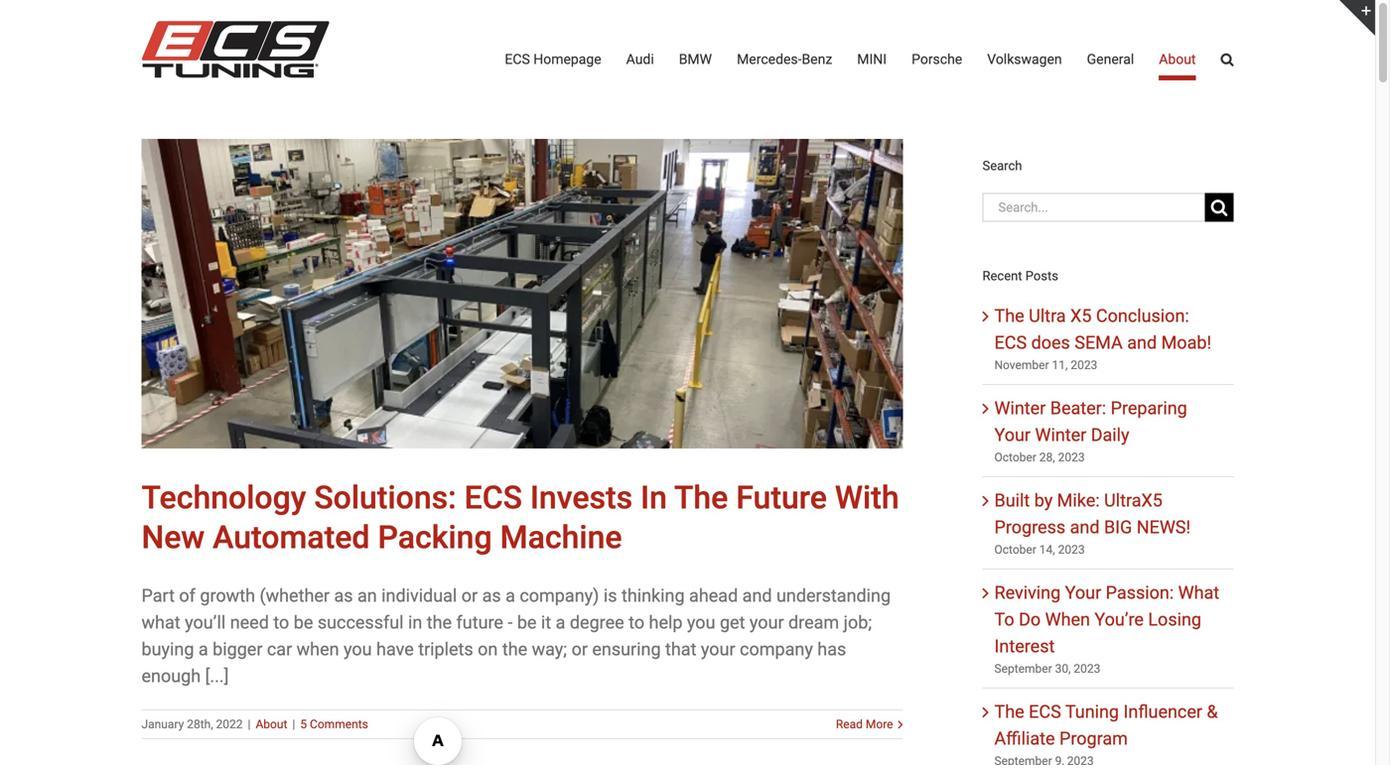 Task type: locate. For each thing, give the bounding box(es) containing it.
0 vertical spatial winter
[[995, 398, 1046, 419]]

0 vertical spatial and
[[1128, 333, 1157, 354]]

1 horizontal spatial be
[[517, 613, 537, 634]]

when
[[297, 640, 339, 660]]

0 vertical spatial your
[[750, 613, 784, 634]]

or up future
[[462, 586, 478, 607]]

the up affiliate
[[995, 702, 1025, 723]]

0 horizontal spatial your
[[995, 425, 1031, 446]]

way;
[[532, 640, 567, 660]]

1 vertical spatial about link
[[256, 718, 287, 732]]

november
[[995, 359, 1050, 373]]

ecs tuning logo image
[[142, 21, 330, 78]]

0 vertical spatial the
[[995, 306, 1025, 327]]

2023
[[1071, 359, 1098, 373], [1058, 451, 1085, 465], [1058, 543, 1085, 557], [1074, 663, 1101, 677]]

the ecs tuning influencer & affiliate program
[[995, 702, 1218, 750]]

part of growth (whether as an individual or as a company) is thinking ahead and understanding what you'll need to be successful in the future - be it a degree to help you get your dream job; buying a bigger car when you have triplets on the way; or ensuring that your company has enough [...]
[[142, 586, 891, 687]]

0 horizontal spatial as
[[334, 586, 353, 607]]

0 horizontal spatial your
[[701, 640, 736, 660]]

your
[[750, 613, 784, 634], [701, 640, 736, 660]]

2023 inside "reviving your passion: what to do when you're losing interest september 30, 2023"
[[1074, 663, 1101, 677]]

2023 inside built by mike: ultrax5 progress and big news! october 14, 2023
[[1058, 543, 1085, 557]]

more
[[866, 718, 893, 732]]

your up company
[[750, 613, 784, 634]]

the inside the ecs tuning influencer & affiliate program
[[995, 702, 1025, 723]]

the for the ecs tuning influencer & affiliate program
[[995, 702, 1025, 723]]

1 vertical spatial october
[[995, 543, 1037, 557]]

1 vertical spatial a
[[556, 613, 566, 634]]

1 horizontal spatial your
[[750, 613, 784, 634]]

2 horizontal spatial and
[[1128, 333, 1157, 354]]

machine
[[500, 519, 622, 557]]

0 vertical spatial your
[[995, 425, 1031, 446]]

1 vertical spatial your
[[1065, 583, 1102, 604]]

1 horizontal spatial you
[[687, 613, 716, 634]]

growth
[[200, 586, 255, 607]]

2022
[[216, 718, 243, 732]]

2023 right 28,
[[1058, 451, 1085, 465]]

section containing the ultra x5 conclusion: ecs does sema and moab!
[[983, 139, 1234, 766]]

11,
[[1052, 359, 1068, 373]]

your up 'when'
[[1065, 583, 1102, 604]]

you down the successful
[[344, 640, 372, 660]]

to
[[273, 613, 289, 634], [629, 613, 645, 634]]

None search field
[[983, 193, 1234, 222]]

0 horizontal spatial to
[[273, 613, 289, 634]]

2 vertical spatial and
[[743, 586, 772, 607]]

you down ahead
[[687, 613, 716, 634]]

ecs up packing
[[464, 480, 522, 517]]

2 october from the top
[[995, 543, 1037, 557]]

january
[[142, 718, 184, 732]]

2023 inside the ultra x5 conclusion: ecs does sema and moab! november 11, 2023
[[1071, 359, 1098, 373]]

0 horizontal spatial you
[[344, 640, 372, 660]]

the inside technology solutions: ecs invests in the future with new automated packing machine
[[674, 480, 728, 517]]

built
[[995, 491, 1030, 512]]

1 vertical spatial about
[[256, 718, 287, 732]]

1 vertical spatial or
[[572, 640, 588, 660]]

1 horizontal spatial and
[[1070, 518, 1100, 538]]

0 vertical spatial the
[[427, 613, 452, 634]]

about link left 5
[[256, 718, 287, 732]]

october down progress
[[995, 543, 1037, 557]]

bmw
[[679, 51, 712, 68]]

1 horizontal spatial about link
[[1159, 0, 1196, 119]]

0 vertical spatial a
[[506, 586, 515, 607]]

1 horizontal spatial as
[[482, 586, 501, 607]]

the left ultra
[[995, 306, 1025, 327]]

your
[[995, 425, 1031, 446], [1065, 583, 1102, 604]]

built by mike: ultrax5 progress and big news! october 14, 2023
[[995, 491, 1191, 557]]

and inside built by mike: ultrax5 progress and big news! october 14, 2023
[[1070, 518, 1100, 538]]

thinking
[[622, 586, 685, 607]]

does
[[1032, 333, 1071, 354]]

a up - in the bottom of the page
[[506, 586, 515, 607]]

28,
[[1040, 451, 1056, 465]]

1 vertical spatial the
[[674, 480, 728, 517]]

0 vertical spatial about
[[1159, 51, 1196, 68]]

october inside built by mike: ultrax5 progress and big news! october 14, 2023
[[995, 543, 1037, 557]]

0 horizontal spatial be
[[294, 613, 313, 634]]

search
[[983, 158, 1023, 173]]

be down (whether
[[294, 613, 313, 634]]

progress
[[995, 518, 1066, 538]]

the inside the ultra x5 conclusion: ecs does sema and moab! november 11, 2023
[[995, 306, 1025, 327]]

as left "an"
[[334, 586, 353, 607]]

0 vertical spatial or
[[462, 586, 478, 607]]

winter down november
[[995, 398, 1046, 419]]

1 horizontal spatial the
[[502, 640, 528, 660]]

| left 5
[[292, 718, 295, 732]]

the for the ultra x5 conclusion: ecs does sema and moab! november 11, 2023
[[995, 306, 1025, 327]]

job;
[[844, 613, 872, 634]]

the right in
[[674, 480, 728, 517]]

january 28th, 2022 | about | 5 comments
[[142, 718, 368, 732]]

0 horizontal spatial a
[[199, 640, 208, 660]]

future
[[456, 613, 504, 634]]

company
[[740, 640, 813, 660]]

2023 right 11,
[[1071, 359, 1098, 373]]

1 horizontal spatial about
[[1159, 51, 1196, 68]]

28th,
[[187, 718, 213, 732]]

company)
[[520, 586, 599, 607]]

in
[[641, 480, 667, 517]]

your up built
[[995, 425, 1031, 446]]

0 horizontal spatial |
[[248, 718, 251, 732]]

the right on
[[502, 640, 528, 660]]

or right "way;"
[[572, 640, 588, 660]]

1 be from the left
[[294, 613, 313, 634]]

built by mike: ultrax5 progress and big news! link
[[995, 491, 1191, 538]]

to up car
[[273, 613, 289, 634]]

1 horizontal spatial your
[[1065, 583, 1102, 604]]

ahead
[[689, 586, 738, 607]]

read more link
[[836, 716, 893, 734]]

1 | from the left
[[248, 718, 251, 732]]

0 horizontal spatial or
[[462, 586, 478, 607]]

| right 2022
[[248, 718, 251, 732]]

winter up 28,
[[1035, 425, 1087, 446]]

winter beater: preparing your winter daily link
[[995, 398, 1188, 446]]

the right in
[[427, 613, 452, 634]]

0 horizontal spatial and
[[743, 586, 772, 607]]

|
[[248, 718, 251, 732], [292, 718, 295, 732]]

a
[[506, 586, 515, 607], [556, 613, 566, 634], [199, 640, 208, 660]]

as up future
[[482, 586, 501, 607]]

dream
[[789, 613, 840, 634]]

and down conclusion:
[[1128, 333, 1157, 354]]

reviving your passion: what to do when you're losing interest link
[[995, 583, 1220, 658]]

your inside "reviving your passion: what to do when you're losing interest september 30, 2023"
[[1065, 583, 1102, 604]]

section
[[983, 139, 1234, 766]]

by
[[1035, 491, 1053, 512]]

2 vertical spatial the
[[995, 702, 1025, 723]]

homepage
[[534, 51, 602, 68]]

need
[[230, 613, 269, 634]]

ecs inside technology solutions: ecs invests in the future with new automated packing machine
[[464, 480, 522, 517]]

about link right general link
[[1159, 0, 1196, 119]]

and up the get
[[743, 586, 772, 607]]

your inside 'winter beater: preparing your winter daily october 28, 2023'
[[995, 425, 1031, 446]]

be right - in the bottom of the page
[[517, 613, 537, 634]]

enough
[[142, 666, 201, 687]]

october
[[995, 451, 1037, 465], [995, 543, 1037, 557]]

1 vertical spatial the
[[502, 640, 528, 660]]

and down mike:
[[1070, 518, 1100, 538]]

0 vertical spatial you
[[687, 613, 716, 634]]

october left 28,
[[995, 451, 1037, 465]]

2023 right 30,
[[1074, 663, 1101, 677]]

as
[[334, 586, 353, 607], [482, 586, 501, 607]]

ecs up november
[[995, 333, 1027, 354]]

and inside part of growth (whether as an individual or as a company) is thinking ahead and understanding what you'll need to be successful in the future - be it a degree to help you get your dream job; buying a bigger car when you have triplets on the way; or ensuring that your company has enough [...]
[[743, 586, 772, 607]]

ecs up affiliate
[[1029, 702, 1062, 723]]

in
[[408, 613, 422, 634]]

future
[[736, 480, 827, 517]]

1 horizontal spatial |
[[292, 718, 295, 732]]

be
[[294, 613, 313, 634], [517, 613, 537, 634]]

technology solutions: ecs invests in the future with new automated packing machine link
[[142, 480, 900, 557]]

car
[[267, 640, 292, 660]]

1 october from the top
[[995, 451, 1037, 465]]

technology
[[142, 480, 306, 517]]

to up ensuring
[[629, 613, 645, 634]]

a down you'll
[[199, 640, 208, 660]]

1 horizontal spatial to
[[629, 613, 645, 634]]

ecs inside the ultra x5 conclusion: ecs does sema and moab! november 11, 2023
[[995, 333, 1027, 354]]

1 vertical spatial and
[[1070, 518, 1100, 538]]

daily
[[1091, 425, 1130, 446]]

1 as from the left
[[334, 586, 353, 607]]

that
[[666, 640, 697, 660]]

or
[[462, 586, 478, 607], [572, 640, 588, 660]]

2 be from the left
[[517, 613, 537, 634]]

you're
[[1095, 610, 1144, 631]]

new
[[142, 519, 205, 557]]

about left 5
[[256, 718, 287, 732]]

porsche link
[[912, 0, 963, 119]]

your down the get
[[701, 640, 736, 660]]

0 vertical spatial about link
[[1159, 0, 1196, 119]]

None submit
[[1205, 193, 1234, 222]]

you
[[687, 613, 716, 634], [344, 640, 372, 660]]

about right general
[[1159, 51, 1196, 68]]

0 vertical spatial october
[[995, 451, 1037, 465]]

it
[[541, 613, 551, 634]]

porsche
[[912, 51, 963, 68]]

2023 right 14,
[[1058, 543, 1085, 557]]

a right "it"
[[556, 613, 566, 634]]

1 vertical spatial your
[[701, 640, 736, 660]]

2 horizontal spatial a
[[556, 613, 566, 634]]

interest
[[995, 637, 1055, 658]]

1 vertical spatial you
[[344, 640, 372, 660]]



Task type: describe. For each thing, give the bounding box(es) containing it.
have
[[377, 640, 414, 660]]

triplets
[[418, 640, 474, 660]]

2 | from the left
[[292, 718, 295, 732]]

with
[[835, 480, 900, 517]]

1 to from the left
[[273, 613, 289, 634]]

tuning
[[1066, 702, 1120, 723]]

packing
[[378, 519, 492, 557]]

ecs left homepage
[[505, 51, 530, 68]]

read more
[[836, 718, 893, 732]]

degree
[[570, 613, 624, 634]]

bigger
[[213, 640, 263, 660]]

what
[[142, 613, 180, 634]]

5
[[300, 718, 307, 732]]

solutions:
[[314, 480, 457, 517]]

beater:
[[1051, 398, 1107, 419]]

&
[[1207, 702, 1218, 723]]

5 comments link
[[300, 718, 368, 732]]

the ultra x5 conclusion: ecs does sema and moab! november 11, 2023
[[995, 306, 1212, 373]]

volkswagen link
[[988, 0, 1062, 119]]

on
[[478, 640, 498, 660]]

moab!
[[1162, 333, 1212, 354]]

big
[[1105, 518, 1133, 538]]

general link
[[1087, 0, 1135, 119]]

2 vertical spatial a
[[199, 640, 208, 660]]

ensuring
[[592, 640, 661, 660]]

30,
[[1056, 663, 1071, 677]]

-
[[508, 613, 513, 634]]

0 horizontal spatial about
[[256, 718, 287, 732]]

understanding
[[777, 586, 891, 607]]

mini
[[857, 51, 887, 68]]

sema
[[1075, 333, 1123, 354]]

ecs inside the ecs tuning influencer & affiliate program
[[1029, 702, 1062, 723]]

mercedes-
[[737, 51, 802, 68]]

the ultra x5 conclusion: ecs does sema and moab! link
[[995, 306, 1212, 354]]

reviving your passion: what to do when you're losing interest september 30, 2023
[[995, 583, 1220, 677]]

recent
[[983, 269, 1023, 283]]

and inside the ultra x5 conclusion: ecs does sema and moab! november 11, 2023
[[1128, 333, 1157, 354]]

[...]
[[205, 666, 229, 687]]

benz
[[802, 51, 833, 68]]

affiliate
[[995, 729, 1055, 750]]

volkswagen
[[988, 51, 1062, 68]]

0 horizontal spatial about link
[[256, 718, 287, 732]]

mini link
[[857, 0, 887, 119]]

0 horizontal spatial the
[[427, 613, 452, 634]]

october inside 'winter beater: preparing your winter daily october 28, 2023'
[[995, 451, 1037, 465]]

reviving
[[995, 583, 1061, 604]]

individual
[[382, 586, 457, 607]]

is
[[604, 586, 617, 607]]

ultrax5
[[1105, 491, 1163, 512]]

technology solutions: ecs invests in the future with new automated packing machine image
[[142, 139, 903, 449]]

what
[[1179, 583, 1220, 604]]

2 as from the left
[[482, 586, 501, 607]]

preparing
[[1111, 398, 1188, 419]]

passion:
[[1106, 583, 1174, 604]]

general
[[1087, 51, 1135, 68]]

1 vertical spatial winter
[[1035, 425, 1087, 446]]

to
[[995, 610, 1015, 631]]

Search... search field
[[983, 193, 1205, 222]]

september
[[995, 663, 1053, 677]]

comments
[[310, 718, 368, 732]]

bmw link
[[679, 0, 712, 119]]

part
[[142, 586, 175, 607]]

get
[[720, 613, 745, 634]]

posts
[[1026, 269, 1059, 283]]

you'll
[[185, 613, 226, 634]]

when
[[1046, 610, 1091, 631]]

news!
[[1137, 518, 1191, 538]]

influencer
[[1124, 702, 1203, 723]]

audi
[[626, 51, 654, 68]]

an
[[358, 586, 377, 607]]

of
[[179, 586, 196, 607]]

2023 inside 'winter beater: preparing your winter daily october 28, 2023'
[[1058, 451, 1085, 465]]

ultra
[[1029, 306, 1066, 327]]

1 horizontal spatial a
[[506, 586, 515, 607]]

mike:
[[1058, 491, 1100, 512]]

program
[[1060, 729, 1128, 750]]

1 horizontal spatial or
[[572, 640, 588, 660]]

audi link
[[626, 0, 654, 119]]

automated
[[213, 519, 370, 557]]

mercedes-benz link
[[737, 0, 833, 119]]

read
[[836, 718, 863, 732]]

losing
[[1149, 610, 1202, 631]]

conclusion:
[[1097, 306, 1190, 327]]

buying
[[142, 640, 194, 660]]

mercedes-benz
[[737, 51, 833, 68]]

technology solutions: ecs invests in the future with new automated packing machine
[[142, 480, 900, 557]]

do
[[1019, 610, 1041, 631]]

2 to from the left
[[629, 613, 645, 634]]

recent posts
[[983, 269, 1059, 283]]

ecs homepage link
[[505, 0, 602, 119]]



Task type: vqa. For each thing, say whether or not it's contained in the screenshot.
A
yes



